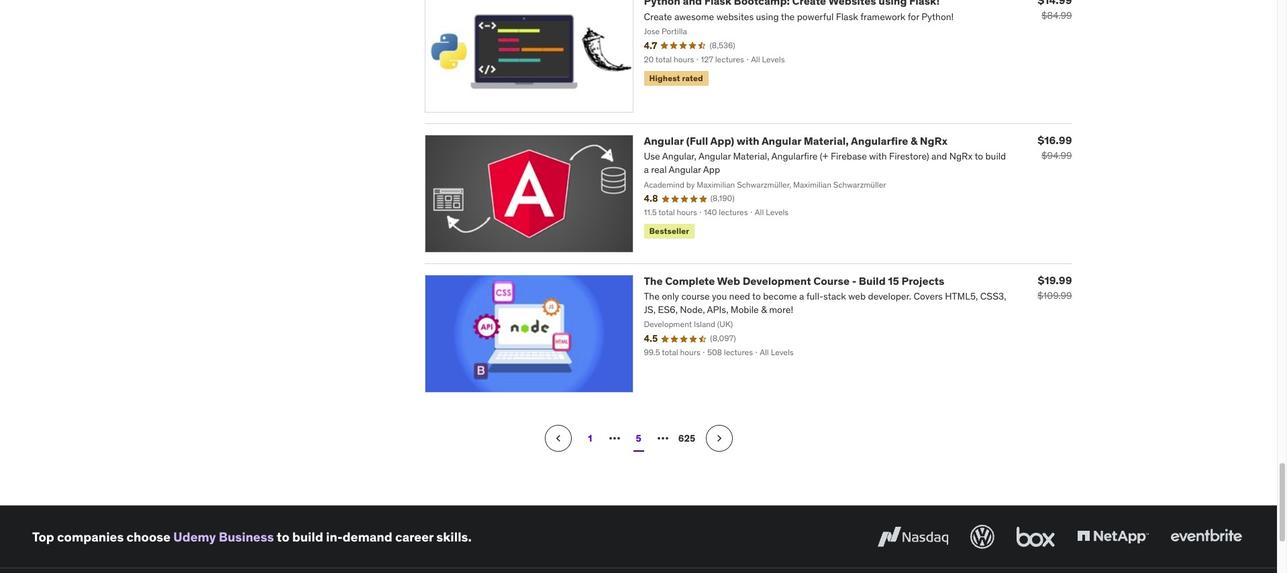 Task type: vqa. For each thing, say whether or not it's contained in the screenshot.
Edit
no



Task type: describe. For each thing, give the bounding box(es) containing it.
previous page image
[[551, 432, 565, 446]]

box image
[[1013, 523, 1058, 552]]

top
[[32, 529, 54, 545]]

(full
[[686, 134, 708, 148]]

demand
[[343, 529, 392, 545]]

angular (full app) with angular material, angularfire & ngrx
[[644, 134, 948, 148]]

$109.99
[[1038, 290, 1072, 302]]

web
[[717, 275, 740, 288]]

$19.99
[[1038, 274, 1072, 287]]

-
[[852, 275, 857, 288]]

$19.99 $109.99
[[1038, 274, 1072, 302]]

development
[[743, 275, 811, 288]]

5
[[636, 433, 641, 445]]

625
[[678, 433, 695, 445]]

udemy business link
[[173, 529, 274, 545]]

udemy
[[173, 529, 216, 545]]

1 link
[[577, 425, 604, 452]]

$16.99
[[1038, 134, 1072, 147]]

the complete web development course - build 15 projects
[[644, 275, 945, 288]]

skills.
[[436, 529, 472, 545]]

1 angular from the left
[[644, 134, 684, 148]]

ngrx
[[920, 134, 948, 148]]

$84.99
[[1042, 10, 1072, 22]]

1
[[588, 433, 592, 445]]

angular (full app) with angular material, angularfire & ngrx link
[[644, 134, 948, 148]]

next page image
[[712, 432, 726, 446]]

the complete web development course - build 15 projects link
[[644, 275, 945, 288]]

2 ellipsis image from the left
[[655, 431, 671, 447]]

companies
[[57, 529, 124, 545]]

&
[[911, 134, 918, 148]]



Task type: locate. For each thing, give the bounding box(es) containing it.
eventbrite image
[[1168, 523, 1245, 552]]

angularfire
[[851, 134, 908, 148]]

nasdaq image
[[875, 523, 952, 552]]

$16.99 $94.99
[[1038, 134, 1072, 162]]

build
[[859, 275, 886, 288]]

netapp image
[[1075, 523, 1152, 552]]

volkswagen image
[[968, 523, 997, 552]]

course
[[814, 275, 850, 288]]

choose
[[127, 529, 171, 545]]

in-
[[326, 529, 343, 545]]

15
[[888, 275, 899, 288]]

1 horizontal spatial ellipsis image
[[655, 431, 671, 447]]

angular left (full
[[644, 134, 684, 148]]

with
[[737, 134, 760, 148]]

1 ellipsis image from the left
[[606, 431, 623, 447]]

projects
[[902, 275, 945, 288]]

build
[[292, 529, 323, 545]]

app)
[[710, 134, 734, 148]]

material,
[[804, 134, 849, 148]]

ellipsis image left 5
[[606, 431, 623, 447]]

0 horizontal spatial ellipsis image
[[606, 431, 623, 447]]

the
[[644, 275, 663, 288]]

career
[[395, 529, 434, 545]]

business
[[219, 529, 274, 545]]

0 horizontal spatial angular
[[644, 134, 684, 148]]

complete
[[665, 275, 715, 288]]

to
[[277, 529, 289, 545]]

angular right with on the right of the page
[[762, 134, 802, 148]]

2 angular from the left
[[762, 134, 802, 148]]

1 horizontal spatial angular
[[762, 134, 802, 148]]

angular
[[644, 134, 684, 148], [762, 134, 802, 148]]

top companies choose udemy business to build in-demand career skills.
[[32, 529, 472, 545]]

$94.99
[[1042, 150, 1072, 162]]

ellipsis image left 625 on the bottom right of the page
[[655, 431, 671, 447]]

5 link
[[625, 425, 652, 452]]

ellipsis image
[[606, 431, 623, 447], [655, 431, 671, 447]]



